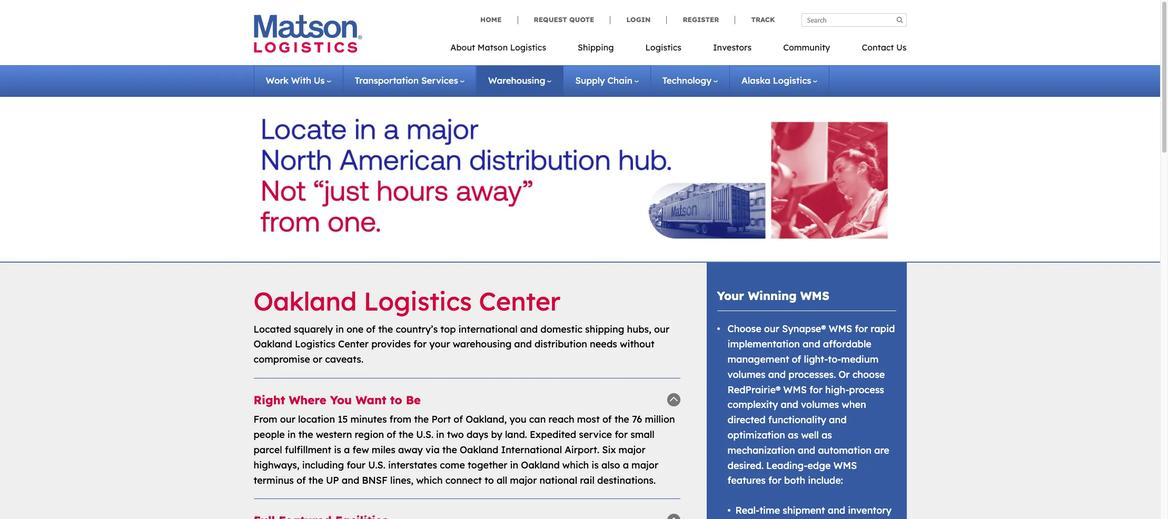 Task type: vqa. For each thing, say whether or not it's contained in the screenshot.
the you
yes



Task type: locate. For each thing, give the bounding box(es) containing it.
us right contact
[[897, 42, 907, 53]]

for inside from our location 15 minutes from the port of oakland, you can reach most of the 76 million people in the western region of the u.s. in two days by land. expedited service for small parcel fulfillment is a few miles away via the oakland international airport. six major highways, including four u.s. interstates come together in oakland which is also a major terminus of the up and bnsf lines, which connect to all major national rail destinations.
[[615, 429, 628, 441]]

western
[[316, 429, 352, 441]]

about matson logistics
[[451, 42, 546, 53]]

oakland up squarely
[[254, 286, 357, 317]]

and inside real-time shipment and inventory
[[828, 505, 846, 517]]

volumes
[[728, 369, 766, 381], [801, 399, 839, 411]]

us
[[897, 42, 907, 53], [314, 75, 325, 86]]

our inside choose our synapse® wms for rapid implementation and affordable management of light-to-medium volumes and processes. or choose redprairie® wms for high-process complexity and volumes when directed functionality and optimization as well as mechanization and automation are desired. leading-edge wms features for both include:
[[764, 323, 780, 335]]

volumes up redprairie®
[[728, 369, 766, 381]]

is left also
[[592, 459, 599, 471]]

0 horizontal spatial center
[[338, 338, 369, 351]]

2 horizontal spatial our
[[764, 323, 780, 335]]

1 vertical spatial to
[[485, 474, 494, 487]]

time
[[760, 505, 780, 517]]

center down one
[[338, 338, 369, 351]]

four
[[347, 459, 366, 471]]

0 vertical spatial to
[[390, 393, 402, 408]]

the up provides
[[378, 323, 393, 335]]

is
[[334, 444, 341, 456], [592, 459, 599, 471]]

1 vertical spatial which
[[416, 474, 443, 487]]

0 horizontal spatial to
[[390, 393, 402, 408]]

miles
[[372, 444, 396, 456]]

to left all at the left bottom
[[485, 474, 494, 487]]

country's
[[396, 323, 438, 335]]

1 horizontal spatial which
[[563, 459, 589, 471]]

logistics inside located squarely in one of the country's top international and domestic shipping hubs, our oakland logistics center provides for your warehousing and distribution needs without compromise or caveats.
[[295, 338, 336, 351]]

0 vertical spatial u.s.
[[416, 429, 434, 441]]

warehousing link
[[488, 75, 552, 86]]

our right hubs,
[[654, 323, 670, 335]]

center inside located squarely in one of the country's top international and domestic shipping hubs, our oakland logistics center provides for your warehousing and distribution needs without compromise or caveats.
[[338, 338, 369, 351]]

terminus
[[254, 474, 294, 487]]

transportation services
[[355, 75, 458, 86]]

quote
[[569, 15, 595, 24]]

most
[[577, 414, 600, 426]]

transportation
[[355, 75, 419, 86]]

shipping
[[578, 42, 614, 53]]

a left few at the left
[[344, 444, 350, 456]]

oakland down 'located'
[[254, 338, 292, 351]]

from our location 15 minutes from the port of oakland, you can reach most of the 76 million people in the western region of the u.s. in two days by land. expedited service for small parcel fulfillment is a few miles away via the oakland international airport. six major highways, including four u.s. interstates come together in oakland which is also a major terminus of the up and bnsf lines, which connect to all major national rail destinations.
[[254, 414, 675, 487]]

1 horizontal spatial as
[[822, 429, 832, 441]]

1 vertical spatial u.s.
[[368, 459, 386, 471]]

1 horizontal spatial volumes
[[801, 399, 839, 411]]

logistics down community link
[[773, 75, 812, 86]]

your winning wms section
[[694, 263, 920, 519]]

our up the implementation
[[764, 323, 780, 335]]

the up away
[[399, 429, 414, 441]]

major up destinations.
[[632, 459, 659, 471]]

logistics up warehousing link
[[510, 42, 546, 53]]

0 horizontal spatial as
[[788, 429, 799, 441]]

in right people
[[288, 429, 296, 441]]

top
[[441, 323, 456, 335]]

and down include:
[[828, 505, 846, 517]]

center up international
[[479, 286, 561, 317]]

our right from
[[280, 414, 296, 426]]

Search search field
[[802, 13, 907, 27]]

1 vertical spatial a
[[623, 459, 629, 471]]

land.
[[505, 429, 527, 441]]

as
[[788, 429, 799, 441], [822, 429, 832, 441]]

1 vertical spatial backtop image
[[667, 514, 680, 519]]

in
[[336, 323, 344, 335], [288, 429, 296, 441], [436, 429, 445, 441], [510, 459, 519, 471]]

register link
[[667, 15, 735, 24]]

1 vertical spatial center
[[338, 338, 369, 351]]

0 horizontal spatial u.s.
[[368, 459, 386, 471]]

distribution
[[535, 338, 587, 351]]

0 vertical spatial center
[[479, 286, 561, 317]]

community link
[[768, 39, 846, 61]]

0 horizontal spatial a
[[344, 444, 350, 456]]

community
[[783, 42, 830, 53]]

1 horizontal spatial to
[[485, 474, 494, 487]]

1 horizontal spatial center
[[479, 286, 561, 317]]

can
[[529, 414, 546, 426]]

of right one
[[366, 323, 376, 335]]

redprairie®
[[728, 384, 781, 396]]

u.s. up via
[[416, 429, 434, 441]]

in left one
[[336, 323, 344, 335]]

1 vertical spatial us
[[314, 75, 325, 86]]

squarely
[[294, 323, 333, 335]]

investors
[[713, 42, 752, 53]]

by
[[491, 429, 503, 441]]

as right well
[[822, 429, 832, 441]]

a right also
[[623, 459, 629, 471]]

is down western
[[334, 444, 341, 456]]

located squarely in one of the country's top international and domestic shipping hubs, our oakland logistics center provides for your warehousing and distribution needs without compromise or caveats.
[[254, 323, 670, 366]]

1 backtop image from the top
[[667, 394, 680, 407]]

to left be
[[390, 393, 402, 408]]

0 horizontal spatial volumes
[[728, 369, 766, 381]]

track
[[751, 15, 775, 24]]

2 as from the left
[[822, 429, 832, 441]]

implementation
[[728, 338, 800, 350]]

two
[[447, 429, 464, 441]]

as down functionality
[[788, 429, 799, 441]]

our inside from our location 15 minutes from the port of oakland, you can reach most of the 76 million people in the western region of the u.s. in two days by land. expedited service for small parcel fulfillment is a few miles away via the oakland international airport. six major highways, including four u.s. interstates come together in oakland which is also a major terminus of the up and bnsf lines, which connect to all major national rail destinations.
[[280, 414, 296, 426]]

our for from our location 15 minutes from the port of oakland, you can reach most of the 76 million people in the western region of the u.s. in two days by land. expedited service for small parcel fulfillment is a few miles away via the oakland international airport. six major highways, including four u.s. interstates come together in oakland which is also a major terminus of the up and bnsf lines, which connect to all major national rail destinations.
[[280, 414, 296, 426]]

located
[[254, 323, 291, 335]]

oakland down international
[[521, 459, 560, 471]]

come
[[440, 459, 465, 471]]

backtop image
[[667, 394, 680, 407], [667, 514, 680, 519]]

u.s.
[[416, 429, 434, 441], [368, 459, 386, 471]]

real-
[[736, 505, 760, 517]]

for down leading-
[[769, 475, 782, 487]]

without
[[620, 338, 655, 351]]

destinations.
[[597, 474, 656, 487]]

0 vertical spatial volumes
[[728, 369, 766, 381]]

1 horizontal spatial our
[[654, 323, 670, 335]]

rail
[[580, 474, 595, 487]]

your
[[429, 338, 450, 351]]

which down interstates
[[416, 474, 443, 487]]

include:
[[808, 475, 843, 487]]

logistics up country's
[[364, 286, 472, 317]]

contact us
[[862, 42, 907, 53]]

processes.
[[789, 369, 836, 381]]

shipping link
[[562, 39, 630, 61]]

for up six at the bottom right of page
[[615, 429, 628, 441]]

are
[[875, 445, 890, 457]]

1 as from the left
[[788, 429, 799, 441]]

and left distribution
[[514, 338, 532, 351]]

people
[[254, 429, 285, 441]]

expedited
[[530, 429, 576, 441]]

port
[[432, 414, 451, 426]]

when
[[842, 399, 866, 411]]

logistics down squarely
[[295, 338, 336, 351]]

contact us link
[[846, 39, 907, 61]]

0 vertical spatial us
[[897, 42, 907, 53]]

and up "light-"
[[803, 338, 821, 350]]

u.s. up bnsf
[[368, 459, 386, 471]]

0 horizontal spatial is
[[334, 444, 341, 456]]

in down port
[[436, 429, 445, 441]]

compromise
[[254, 354, 310, 366]]

0 horizontal spatial our
[[280, 414, 296, 426]]

six
[[602, 444, 616, 456]]

0 vertical spatial backtop image
[[667, 394, 680, 407]]

warehousing
[[488, 75, 546, 86]]

of left "light-"
[[792, 353, 802, 366]]

light-
[[804, 353, 828, 366]]

and down the four in the left of the page
[[342, 474, 359, 487]]

matson logistics image
[[254, 15, 362, 53]]

logistics down login
[[646, 42, 682, 53]]

which
[[563, 459, 589, 471], [416, 474, 443, 487]]

1 horizontal spatial u.s.
[[416, 429, 434, 441]]

process
[[849, 384, 885, 396]]

national
[[540, 474, 578, 487]]

for down country's
[[414, 338, 427, 351]]

in inside located squarely in one of the country's top international and domestic shipping hubs, our oakland logistics center provides for your warehousing and distribution needs without compromise or caveats.
[[336, 323, 344, 335]]

rapid
[[871, 323, 895, 335]]

us right with on the left of page
[[314, 75, 325, 86]]

1 horizontal spatial us
[[897, 42, 907, 53]]

major right all at the left bottom
[[510, 474, 537, 487]]

well
[[801, 429, 819, 441]]

oakland down days
[[460, 444, 499, 456]]

for
[[855, 323, 868, 335], [414, 338, 427, 351], [810, 384, 823, 396], [615, 429, 628, 441], [769, 475, 782, 487]]

the inside located squarely in one of the country's top international and domestic shipping hubs, our oakland logistics center provides for your warehousing and distribution needs without compromise or caveats.
[[378, 323, 393, 335]]

1 vertical spatial is
[[592, 459, 599, 471]]

0 horizontal spatial us
[[314, 75, 325, 86]]

winning
[[748, 289, 797, 303]]

alaska logistics link
[[742, 75, 818, 86]]

and
[[520, 323, 538, 335], [803, 338, 821, 350], [514, 338, 532, 351], [768, 369, 786, 381], [781, 399, 799, 411], [829, 414, 847, 426], [798, 445, 816, 457], [342, 474, 359, 487], [828, 505, 846, 517]]

0 horizontal spatial which
[[416, 474, 443, 487]]

which down airport.
[[563, 459, 589, 471]]

None search field
[[802, 13, 907, 27]]

register
[[683, 15, 719, 24]]

mechanization
[[728, 445, 795, 457]]

provides
[[371, 338, 411, 351]]

major down small
[[619, 444, 646, 456]]

away
[[398, 444, 423, 456]]

volumes down high-
[[801, 399, 839, 411]]



Task type: describe. For each thing, give the bounding box(es) containing it.
and down well
[[798, 445, 816, 457]]

request
[[534, 15, 567, 24]]

0 vertical spatial is
[[334, 444, 341, 456]]

about
[[451, 42, 475, 53]]

all
[[497, 474, 508, 487]]

oakland,
[[466, 414, 507, 426]]

1 vertical spatial volumes
[[801, 399, 839, 411]]

technology link
[[663, 75, 718, 86]]

also
[[602, 459, 620, 471]]

the left 76
[[615, 414, 630, 426]]

matson
[[478, 42, 508, 53]]

your winning wms
[[717, 289, 830, 303]]

track link
[[735, 15, 775, 24]]

work
[[266, 75, 289, 86]]

location
[[298, 414, 335, 426]]

chain
[[608, 75, 633, 86]]

for down processes.
[[810, 384, 823, 396]]

logistics inside logistics 'link'
[[646, 42, 682, 53]]

the left port
[[414, 414, 429, 426]]

bnsf
[[362, 474, 388, 487]]

from
[[254, 414, 277, 426]]

alaska logistics
[[742, 75, 812, 86]]

0 vertical spatial a
[[344, 444, 350, 456]]

and down 'management'
[[768, 369, 786, 381]]

shipping
[[585, 323, 625, 335]]

real-time shipment and inventory link
[[736, 505, 892, 519]]

our inside located squarely in one of the country's top international and domestic shipping hubs, our oakland logistics center provides for your warehousing and distribution needs without compromise or caveats.
[[654, 323, 670, 335]]

few
[[353, 444, 369, 456]]

our for choose our synapse® wms for rapid implementation and affordable management of light-to-medium volumes and processes. or choose redprairie® wms for high-process complexity and volumes when directed functionality and optimization as well as mechanization and automation are desired. leading-edge wms features for both include:
[[764, 323, 780, 335]]

the up come
[[442, 444, 457, 456]]

lines,
[[390, 474, 414, 487]]

you
[[330, 393, 352, 408]]

and down when
[[829, 414, 847, 426]]

domestic
[[541, 323, 583, 335]]

right
[[254, 393, 285, 408]]

inventory
[[848, 505, 892, 517]]

in down international
[[510, 459, 519, 471]]

features
[[728, 475, 766, 487]]

0 vertical spatial which
[[563, 459, 589, 471]]

technology
[[663, 75, 712, 86]]

and left domestic
[[520, 323, 538, 335]]

supply chain link
[[576, 75, 639, 86]]

warehousing
[[453, 338, 512, 351]]

million
[[645, 414, 675, 426]]

right where you want to be
[[254, 393, 421, 408]]

edge
[[808, 460, 831, 472]]

wms up affordable
[[829, 323, 853, 335]]

of up miles
[[387, 429, 396, 441]]

alaska services image
[[261, 108, 900, 249]]

want
[[356, 393, 387, 408]]

of right most
[[603, 414, 612, 426]]

small
[[631, 429, 655, 441]]

of inside choose our synapse® wms for rapid implementation and affordable management of light-to-medium volumes and processes. or choose redprairie® wms for high-process complexity and volumes when directed functionality and optimization as well as mechanization and automation are desired. leading-edge wms features for both include:
[[792, 353, 802, 366]]

the up fulfillment
[[298, 429, 313, 441]]

15
[[338, 414, 348, 426]]

services
[[421, 75, 458, 86]]

wms down automation
[[834, 460, 857, 472]]

oakland inside located squarely in one of the country's top international and domestic shipping hubs, our oakland logistics center provides for your warehousing and distribution needs without compromise or caveats.
[[254, 338, 292, 351]]

fulfillment
[[285, 444, 331, 456]]

highways,
[[254, 459, 300, 471]]

wms up 'synapse®'
[[801, 289, 830, 303]]

for up affordable
[[855, 323, 868, 335]]

management
[[728, 353, 789, 366]]

high-
[[826, 384, 849, 396]]

oakland logistics center
[[254, 286, 561, 317]]

search image
[[897, 16, 903, 23]]

the left up
[[309, 474, 323, 487]]

reach
[[549, 414, 575, 426]]

request quote link
[[518, 15, 610, 24]]

of down including at the bottom left
[[297, 474, 306, 487]]

international
[[459, 323, 518, 335]]

1 horizontal spatial is
[[592, 459, 599, 471]]

you
[[510, 414, 527, 426]]

for inside located squarely in one of the country's top international and domestic shipping hubs, our oakland logistics center provides for your warehousing and distribution needs without compromise or caveats.
[[414, 338, 427, 351]]

wms down processes.
[[784, 384, 807, 396]]

optimization
[[728, 429, 786, 441]]

directed
[[728, 414, 766, 426]]

1 horizontal spatial a
[[623, 459, 629, 471]]

choose
[[853, 369, 885, 381]]

of inside located squarely in one of the country's top international and domestic shipping hubs, our oakland logistics center provides for your warehousing and distribution needs without compromise or caveats.
[[366, 323, 376, 335]]

work with us
[[266, 75, 325, 86]]

top menu navigation
[[451, 39, 907, 61]]

to inside from our location 15 minutes from the port of oakland, you can reach most of the 76 million people in the western region of the u.s. in two days by land. expedited service for small parcel fulfillment is a few miles away via the oakland international airport. six major highways, including four u.s. interstates come together in oakland which is also a major terminus of the up and bnsf lines, which connect to all major national rail destinations.
[[485, 474, 494, 487]]

desired.
[[728, 460, 764, 472]]

and up functionality
[[781, 399, 799, 411]]

0 vertical spatial major
[[619, 444, 646, 456]]

2 vertical spatial major
[[510, 474, 537, 487]]

home
[[481, 15, 502, 24]]

1 vertical spatial major
[[632, 459, 659, 471]]

alaska
[[742, 75, 771, 86]]

needs
[[590, 338, 617, 351]]

leading-
[[767, 460, 808, 472]]

investors link
[[698, 39, 768, 61]]

and inside from our location 15 minutes from the port of oakland, you can reach most of the 76 million people in the western region of the u.s. in two days by land. expedited service for small parcel fulfillment is a few miles away via the oakland international airport. six major highways, including four u.s. interstates come together in oakland which is also a major terminus of the up and bnsf lines, which connect to all major national rail destinations.
[[342, 474, 359, 487]]

caveats.
[[325, 354, 364, 366]]

from
[[390, 414, 412, 426]]

shipment
[[783, 505, 825, 517]]

supply
[[576, 75, 605, 86]]

international
[[501, 444, 562, 456]]

2 backtop image from the top
[[667, 514, 680, 519]]

choose
[[728, 323, 762, 335]]

of up two
[[454, 414, 463, 426]]

automation
[[818, 445, 872, 457]]

real-time shipment and inventory
[[736, 505, 892, 519]]

logistics inside about matson logistics link
[[510, 42, 546, 53]]

via
[[426, 444, 440, 456]]

76
[[632, 414, 642, 426]]

work with us link
[[266, 75, 331, 86]]

airport.
[[565, 444, 600, 456]]

both
[[784, 475, 806, 487]]

days
[[467, 429, 489, 441]]

functionality
[[769, 414, 827, 426]]

us inside the top menu navigation
[[897, 42, 907, 53]]

minutes
[[351, 414, 387, 426]]



